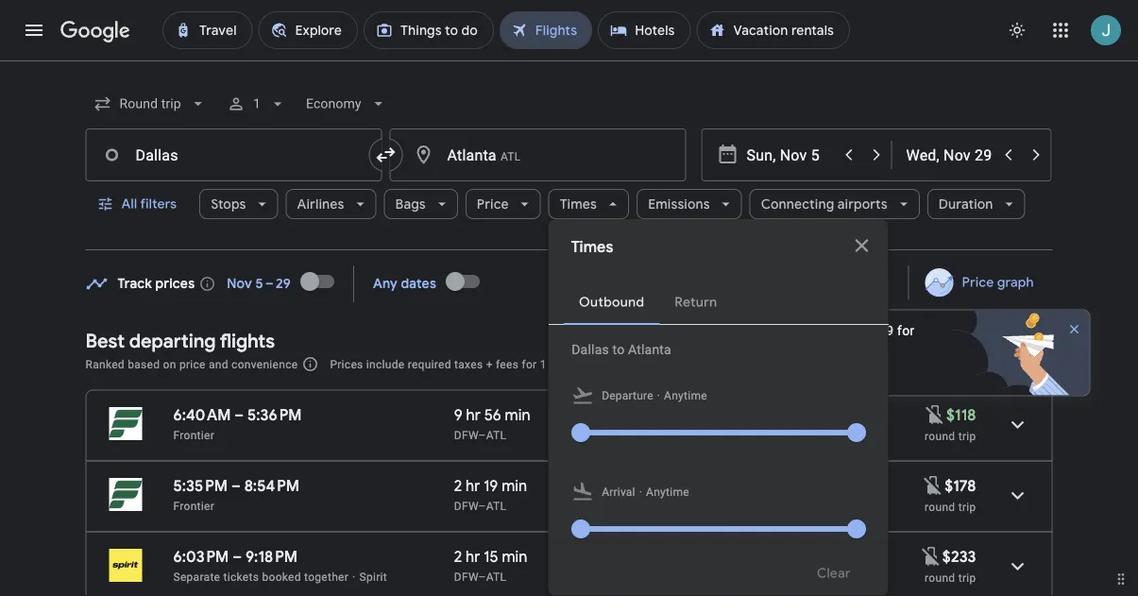 Task type: describe. For each thing, give the bounding box(es) containing it.
best departing flights
[[85, 329, 275, 353]]

leaves dallas/fort worth international airport at 5:35 pm on sunday, november 5 and arrives at hartsfield-jackson atlanta international airport at 8:54 pm on sunday, november 5. element
[[173, 476, 300, 496]]

emissions button
[[637, 181, 742, 227]]

anytime for departure
[[664, 389, 707, 402]]

1 button
[[219, 81, 295, 127]]

duration button
[[928, 181, 1026, 227]]

129
[[709, 405, 732, 425]]

flight details. leaves dallas/fort worth international airport at 6:03 pm on sunday, november 5 and arrives at hartsfield-jackson atlanta international airport at 9:18 pm on sunday, november 5. image
[[995, 544, 1041, 589]]

129 kg co 2
[[709, 405, 786, 427]]

total duration 2 hr 19 min. element
[[454, 476, 577, 498]]

price graph
[[962, 274, 1034, 291]]

stops button
[[199, 181, 278, 227]]

passenger
[[807, 358, 863, 371]]

layover (1 of 1) is a 6 hr 4 min layover at cincinnati/northern kentucky international airport in cincinnati. element
[[577, 427, 700, 443]]

5:36 pm
[[248, 405, 302, 425]]

5:35 pm
[[173, 476, 228, 496]]

6:03 pm
[[173, 547, 229, 566]]

– inside 6:40 am – 5:36 pm frontier
[[235, 405, 244, 425]]

Departure time: 6:40 AM. text field
[[173, 405, 231, 425]]

prices include required taxes + fees for 1 adult.
[[330, 358, 580, 371]]

1 for 1 stop 6 hr 4 min cvg
[[577, 405, 583, 425]]

Arrival time: 5:36 PM. text field
[[248, 405, 302, 425]]

price for price
[[477, 196, 509, 213]]

prices
[[330, 358, 363, 371]]

hr for 9 hr 56 min
[[466, 405, 481, 425]]

swap origin and destination. image
[[375, 144, 397, 166]]

date
[[831, 274, 861, 291]]

round trip for $118
[[925, 429, 976, 443]]

hr for 2 hr 19 min
[[466, 476, 480, 496]]

sort
[[974, 355, 1000, 372]]

8:54 pm
[[244, 476, 300, 496]]

56
[[484, 405, 501, 425]]

times button
[[549, 181, 629, 227]]

– inside 9 hr 56 min dfw – atl
[[479, 428, 486, 442]]

graph
[[997, 274, 1034, 291]]

all
[[121, 196, 137, 213]]

track prices
[[118, 275, 195, 292]]

2 for 2 hr 15 min
[[454, 547, 462, 566]]

separate tickets booked together. this trip includes tickets from multiple airlines. missed connections may be protected by kiwi.com.. element
[[173, 570, 349, 583]]

15
[[484, 547, 498, 566]]

flights
[[220, 329, 275, 353]]

min inside the 1 stop 6 hr 4 min cvg
[[610, 428, 630, 442]]

dfw for 9 hr 56 min
[[454, 428, 479, 442]]

118 US dollars text field
[[947, 405, 976, 425]]

Arrival time: 8:54 PM. text field
[[244, 476, 300, 496]]

connecting airports
[[761, 196, 888, 213]]

learn more about ranking image
[[302, 356, 319, 373]]

optional
[[583, 358, 627, 371]]

date grid
[[831, 274, 889, 291]]

1 vertical spatial 1
[[540, 358, 547, 371]]

0 vertical spatial nov
[[227, 275, 252, 292]]

taxes
[[454, 358, 483, 371]]

Departure text field
[[747, 129, 834, 180]]

airlines
[[297, 196, 344, 213]]

assistance
[[866, 358, 923, 371]]

flight details. leaves dallas/fort worth international airport at 6:40 am on sunday, november 5 and arrives at hartsfield-jackson atlanta international airport at 5:36 pm on sunday, november 5. image
[[995, 402, 1041, 447]]

separate tickets booked together
[[173, 570, 349, 583]]

5:35 pm – 8:54 pm frontier
[[173, 476, 300, 513]]

main menu image
[[23, 19, 45, 42]]

atl for 15
[[486, 570, 507, 583]]

Departure time: 5:35 PM. text field
[[173, 476, 228, 496]]

emissions
[[648, 196, 710, 213]]

this price for this flight doesn't include overhead bin access. if you need a carry-on bag, use the bags filter to update prices. image for $178
[[922, 474, 945, 497]]

– inside 2 hr 15 min dfw – atl
[[479, 570, 486, 583]]

any
[[373, 275, 398, 292]]

departure
[[602, 389, 653, 402]]

convenience
[[232, 358, 298, 371]]

sort by:
[[974, 355, 1023, 372]]

date grid button
[[782, 265, 904, 299]]

any dates
[[373, 275, 436, 292]]

$233
[[943, 547, 976, 566]]

tickets
[[223, 570, 259, 583]]

hr inside the 1 stop 6 hr 4 min cvg
[[587, 428, 597, 442]]

anytime for arrival
[[646, 486, 689, 499]]

atl for 19
[[486, 499, 507, 513]]

travel
[[789, 323, 826, 339]]

price graph button
[[913, 265, 1049, 299]]

ranked based on price and convenience
[[85, 358, 298, 371]]

kg
[[736, 405, 752, 425]]

passenger assistance button
[[807, 358, 923, 371]]

stop
[[587, 405, 617, 425]]

best departing flights main content
[[85, 259, 1111, 596]]

19
[[484, 476, 498, 496]]

emissions
[[741, 428, 795, 441]]

2 and from the left
[[676, 358, 695, 371]]

trip for $178
[[959, 500, 976, 513]]

dates
[[401, 275, 436, 292]]

this price for this flight doesn't include overhead bin access. if you need a carry-on bag, use the bags filter to update prices. image
[[920, 545, 943, 568]]

$118
[[947, 405, 976, 425]]

frontier for 6:40 am
[[173, 428, 214, 442]]

together
[[304, 570, 349, 583]]

filters
[[140, 196, 177, 213]]

leaves dallas/fort worth international airport at 6:03 pm on sunday, november 5 and arrives at hartsfield-jackson atlanta international airport at 9:18 pm on sunday, november 5. element
[[173, 547, 298, 566]]

nonstop
[[577, 476, 636, 496]]

track
[[118, 275, 152, 292]]

$178
[[945, 476, 976, 496]]

price for price graph
[[962, 274, 994, 291]]

5 – 29
[[256, 275, 291, 292]]

airports
[[838, 196, 888, 213]]

9:18 pm
[[246, 547, 298, 566]]

round trip for $233
[[925, 571, 976, 584]]

6:40 am
[[173, 405, 231, 425]]

arrival
[[602, 486, 635, 499]]

based
[[128, 358, 160, 371]]

6:40 am – 5:36 pm frontier
[[173, 405, 302, 442]]

travel nov 4 – 29 for
[[789, 323, 915, 339]]



Task type: vqa. For each thing, say whether or not it's contained in the screenshot.
TRACK
yes



Task type: locate. For each thing, give the bounding box(es) containing it.
dfw inside 9 hr 56 min dfw – atl
[[454, 428, 479, 442]]

adult.
[[550, 358, 580, 371]]

0 vertical spatial frontier
[[173, 428, 214, 442]]

nov 5 – 29
[[227, 275, 291, 292]]

min for 2 hr 19 min
[[502, 476, 527, 496]]

hr right 9 at the left
[[466, 405, 481, 425]]

total duration 2 hr 15 min. element
[[454, 547, 577, 569]]

price inside popup button
[[477, 196, 509, 213]]

1 vertical spatial nov
[[829, 323, 853, 339]]

round down this price for this flight doesn't include overhead bin access. if you need a carry-on bag, use the bags filter to update prices. image
[[925, 571, 956, 584]]

3 round from the top
[[925, 571, 956, 584]]

co
[[756, 405, 779, 425]]

all filters button
[[85, 181, 192, 227]]

– up tickets
[[233, 547, 242, 566]]

none search field containing times
[[85, 81, 1053, 596]]

atl for 56
[[486, 428, 507, 442]]

dallas
[[571, 342, 609, 357]]

0 vertical spatial price
[[477, 196, 509, 213]]

total duration 9 hr 56 min. element
[[454, 405, 577, 427]]

3 trip from the top
[[959, 571, 976, 584]]

0 horizontal spatial 1
[[253, 96, 261, 111]]

0 vertical spatial trip
[[959, 429, 976, 443]]

hr for 2 hr 15 min
[[466, 547, 480, 566]]

atl inside 2 hr 19 min dfw – atl
[[486, 499, 507, 513]]

round down $178
[[925, 500, 956, 513]]

1 horizontal spatial 1
[[540, 358, 547, 371]]

min inside 9 hr 56 min dfw – atl
[[505, 405, 530, 425]]

2 left 15
[[454, 547, 462, 566]]

min right 15
[[502, 547, 527, 566]]

0 vertical spatial atl
[[486, 428, 507, 442]]

2 vertical spatial atl
[[486, 570, 507, 583]]

1 round from the top
[[925, 429, 956, 443]]

for
[[898, 323, 915, 339], [522, 358, 537, 371]]

dfw down 'total duration 2 hr 15 min.' element on the bottom
[[454, 570, 479, 583]]

2 frontier from the top
[[173, 499, 214, 513]]

anytime down charges
[[664, 389, 707, 402]]

2 inside 2 hr 19 min dfw – atl
[[454, 476, 462, 496]]

to
[[612, 342, 624, 357]]

– down 19
[[479, 499, 486, 513]]

0 vertical spatial dfw
[[454, 428, 479, 442]]

required
[[408, 358, 451, 371]]

find the best price region
[[85, 259, 1111, 396]]

anytime
[[664, 389, 707, 402], [646, 486, 689, 499]]

0 vertical spatial this price for this flight doesn't include overhead bin access. if you need a carry-on bag, use the bags filter to update prices. image
[[924, 403, 947, 426]]

duration
[[939, 196, 993, 213]]

anytime right the arrival
[[646, 486, 689, 499]]

learn more about tracked prices image
[[199, 275, 216, 292]]

2 inside 129 kg co 2
[[779, 411, 786, 427]]

1 vertical spatial 2
[[454, 476, 462, 496]]

by:
[[1004, 355, 1023, 372]]

atl down 19
[[486, 499, 507, 513]]

frontier inside 6:40 am – 5:36 pm frontier
[[173, 428, 214, 442]]

departing
[[129, 329, 216, 353]]

atl down 56
[[486, 428, 507, 442]]

best
[[85, 329, 125, 353]]

– down 56
[[479, 428, 486, 442]]

price inside button
[[962, 274, 994, 291]]

0 vertical spatial 1
[[253, 96, 261, 111]]

3 atl from the top
[[486, 570, 507, 583]]

trip for $118
[[959, 429, 976, 443]]

– right the departure time: 5:35 pm. text field
[[231, 476, 241, 496]]

2 vertical spatial trip
[[959, 571, 976, 584]]

round trip for $178
[[925, 500, 976, 513]]

2 vertical spatial 1
[[577, 405, 583, 425]]

1 horizontal spatial price
[[962, 274, 994, 291]]

change appearance image
[[995, 8, 1040, 53]]

stops
[[211, 196, 246, 213]]

hr inside 9 hr 56 min dfw – atl
[[466, 405, 481, 425]]

round trip down $233
[[925, 571, 976, 584]]

4
[[601, 428, 607, 442]]

hr left 15
[[466, 547, 480, 566]]

1 frontier from the top
[[173, 428, 214, 442]]

178 US dollars text field
[[945, 476, 976, 496]]

booked
[[262, 570, 301, 583]]

times down times "popup button"
[[571, 238, 614, 257]]

charges
[[630, 358, 673, 371]]

round for $178
[[925, 500, 956, 513]]

close image
[[1067, 322, 1082, 337]]

this price for this flight doesn't include overhead bin access. if you need a carry-on bag, use the bags filter to update prices. image
[[924, 403, 947, 426], [922, 474, 945, 497]]

times right the price popup button
[[560, 196, 597, 213]]

frontier for 5:35 pm
[[173, 499, 214, 513]]

for right 4 – 29 in the right bottom of the page
[[898, 323, 915, 339]]

on
[[163, 358, 176, 371]]

1 inside 1 popup button
[[253, 96, 261, 111]]

1 vertical spatial price
[[962, 274, 994, 291]]

bags
[[395, 196, 426, 213]]

2 dfw from the top
[[454, 499, 479, 513]]

and right price
[[209, 358, 228, 371]]

separate
[[173, 570, 220, 583]]

1 vertical spatial atl
[[486, 499, 507, 513]]

price right bags popup button
[[477, 196, 509, 213]]

1 horizontal spatial nov
[[829, 323, 853, 339]]

min for 9 hr 56 min
[[505, 405, 530, 425]]

0 vertical spatial round
[[925, 429, 956, 443]]

min right 19
[[502, 476, 527, 496]]

price button
[[466, 181, 541, 227]]

1 vertical spatial frontier
[[173, 499, 214, 513]]

9
[[454, 405, 463, 425]]

1 vertical spatial round trip
[[925, 500, 976, 513]]

dallas to atlanta
[[571, 342, 671, 357]]

2 inside 2 hr 15 min dfw – atl
[[454, 547, 462, 566]]

spirit
[[360, 570, 387, 583]]

2 vertical spatial round trip
[[925, 571, 976, 584]]

frontier inside 5:35 pm – 8:54 pm frontier
[[173, 499, 214, 513]]

frontier down 6:40 am
[[173, 428, 214, 442]]

2 vertical spatial round
[[925, 571, 956, 584]]

1 atl from the top
[[486, 428, 507, 442]]

ranked
[[85, 358, 125, 371]]

min inside 2 hr 19 min dfw – atl
[[502, 476, 527, 496]]

for inside "find the best price" region
[[898, 323, 915, 339]]

trip
[[959, 429, 976, 443], [959, 500, 976, 513], [959, 571, 976, 584]]

1 horizontal spatial for
[[898, 323, 915, 339]]

1 and from the left
[[209, 358, 228, 371]]

2 hr 15 min dfw – atl
[[454, 547, 527, 583]]

cvg
[[633, 428, 656, 442]]

2 left 19
[[454, 476, 462, 496]]

for right fees
[[522, 358, 537, 371]]

atl inside 9 hr 56 min dfw – atl
[[486, 428, 507, 442]]

2 round trip from the top
[[925, 500, 976, 513]]

round down $118
[[925, 429, 956, 443]]

0 horizontal spatial and
[[209, 358, 228, 371]]

flight details. leaves dallas/fort worth international airport at 5:35 pm on sunday, november 5 and arrives at hartsfield-jackson atlanta international airport at 8:54 pm on sunday, november 5. image
[[995, 473, 1041, 518]]

and
[[209, 358, 228, 371], [676, 358, 695, 371]]

loading results progress bar
[[0, 60, 1138, 64]]

1
[[253, 96, 261, 111], [540, 358, 547, 371], [577, 405, 583, 425]]

price
[[179, 358, 206, 371]]

+23%
[[709, 428, 738, 441]]

– inside 5:35 pm – 8:54 pm frontier
[[231, 476, 241, 496]]

2 up 'emissions'
[[779, 411, 786, 427]]

0 horizontal spatial for
[[522, 358, 537, 371]]

frontier down the departure time: 5:35 pm. text field
[[173, 499, 214, 513]]

2 vertical spatial 2
[[454, 547, 462, 566]]

1 vertical spatial dfw
[[454, 499, 479, 513]]

1 inside the 1 stop 6 hr 4 min cvg
[[577, 405, 583, 425]]

None field
[[85, 87, 215, 121], [298, 87, 395, 121], [85, 87, 215, 121], [298, 87, 395, 121]]

atlanta
[[628, 342, 671, 357]]

dfw inside 2 hr 19 min dfw – atl
[[454, 499, 479, 513]]

include
[[366, 358, 405, 371]]

3 round trip from the top
[[925, 571, 976, 584]]

passenger assistance
[[807, 358, 923, 371]]

fees
[[496, 358, 519, 371]]

bags button
[[384, 181, 458, 227]]

Arrival time: 9:18 PM. text field
[[246, 547, 298, 566]]

min for 2 hr 15 min
[[502, 547, 527, 566]]

min right 4
[[610, 428, 630, 442]]

6:03 pm – 9:18 pm
[[173, 547, 298, 566]]

1 stop flight. element
[[577, 405, 617, 427]]

1 for 1
[[253, 96, 261, 111]]

times inside "popup button"
[[560, 196, 597, 213]]

1 vertical spatial anytime
[[646, 486, 689, 499]]

Departure time: 6:03 PM. text field
[[173, 547, 229, 566]]

1 horizontal spatial and
[[676, 358, 695, 371]]

1 vertical spatial for
[[522, 358, 537, 371]]

hr inside 2 hr 19 min dfw – atl
[[466, 476, 480, 496]]

None text field
[[85, 128, 382, 181], [390, 128, 686, 181], [85, 128, 382, 181], [390, 128, 686, 181]]

dfw down 9 at the left
[[454, 428, 479, 442]]

hr
[[466, 405, 481, 425], [587, 428, 597, 442], [466, 476, 480, 496], [466, 547, 480, 566]]

atl down 15
[[486, 570, 507, 583]]

round
[[925, 429, 956, 443], [925, 500, 956, 513], [925, 571, 956, 584]]

1 round trip from the top
[[925, 429, 976, 443]]

connecting
[[761, 196, 835, 213]]

nov right "travel"
[[829, 323, 853, 339]]

9 hr 56 min dfw – atl
[[454, 405, 530, 442]]

this price for this flight doesn't include overhead bin access. if you need a carry-on bag, use the bags filter to update prices. image for $118
[[924, 403, 947, 426]]

dfw
[[454, 428, 479, 442], [454, 499, 479, 513], [454, 570, 479, 583]]

atl
[[486, 428, 507, 442], [486, 499, 507, 513], [486, 570, 507, 583]]

6
[[577, 428, 584, 442]]

and right charges
[[676, 358, 695, 371]]

min right 56
[[505, 405, 530, 425]]

nonstop flight. element
[[577, 476, 636, 498]]

None search field
[[85, 81, 1053, 596]]

+
[[486, 358, 493, 371]]

round for $118
[[925, 429, 956, 443]]

trip down $233
[[959, 571, 976, 584]]

dfw down total duration 2 hr 19 min. element
[[454, 499, 479, 513]]

this price for this flight doesn't include overhead bin access. if you need a carry-on bag, use the bags filter to update prices. image up $178
[[924, 403, 947, 426]]

1 stop 6 hr 4 min cvg
[[577, 405, 656, 442]]

leaves dallas/fort worth international airport at 6:40 am on sunday, november 5 and arrives at hartsfield-jackson atlanta international airport at 5:36 pm on sunday, november 5. element
[[173, 405, 302, 425]]

0 horizontal spatial nov
[[227, 275, 252, 292]]

min inside 2 hr 15 min dfw – atl
[[502, 547, 527, 566]]

1 vertical spatial round
[[925, 500, 956, 513]]

0 vertical spatial times
[[560, 196, 597, 213]]

2 vertical spatial dfw
[[454, 570, 479, 583]]

1 dfw from the top
[[454, 428, 479, 442]]

233 US dollars text field
[[943, 547, 976, 566]]

round trip down 118 us dollars text box
[[925, 429, 976, 443]]

0 horizontal spatial price
[[477, 196, 509, 213]]

grid
[[864, 274, 889, 291]]

connecting airports button
[[750, 181, 920, 227]]

round trip
[[925, 429, 976, 443], [925, 500, 976, 513], [925, 571, 976, 584]]

round trip down 178 us dollars text field
[[925, 500, 976, 513]]

1 vertical spatial this price for this flight doesn't include overhead bin access. if you need a carry-on bag, use the bags filter to update prices. image
[[922, 474, 945, 497]]

2 for 2 hr 19 min
[[454, 476, 462, 496]]

2 hr 19 min dfw – atl
[[454, 476, 527, 513]]

+23% emissions
[[709, 428, 795, 441]]

– inside 2 hr 19 min dfw – atl
[[479, 499, 486, 513]]

hr left 19
[[466, 476, 480, 496]]

2 round from the top
[[925, 500, 956, 513]]

trip down 178 us dollars text field
[[959, 500, 976, 513]]

2
[[779, 411, 786, 427], [454, 476, 462, 496], [454, 547, 462, 566]]

– left 5:36 pm
[[235, 405, 244, 425]]

0 vertical spatial for
[[898, 323, 915, 339]]

0 vertical spatial 2
[[779, 411, 786, 427]]

frontier
[[173, 428, 214, 442], [173, 499, 214, 513]]

1 trip from the top
[[959, 429, 976, 443]]

dfw for 2 hr 15 min
[[454, 570, 479, 583]]

this price for this flight doesn't include overhead bin access. if you need a carry-on bag, use the bags filter to update prices. image up this price for this flight doesn't include overhead bin access. if you need a carry-on bag, use the bags filter to update prices. image
[[922, 474, 945, 497]]

1 vertical spatial times
[[571, 238, 614, 257]]

price left graph
[[962, 274, 994, 291]]

3 dfw from the top
[[454, 570, 479, 583]]

2 trip from the top
[[959, 500, 976, 513]]

0 vertical spatial round trip
[[925, 429, 976, 443]]

hr left 4
[[587, 428, 597, 442]]

2 atl from the top
[[486, 499, 507, 513]]

trip down 118 us dollars text box
[[959, 429, 976, 443]]

atl inside 2 hr 15 min dfw – atl
[[486, 570, 507, 583]]

close dialog image
[[851, 234, 874, 257]]

nov right learn more about tracked prices image
[[227, 275, 252, 292]]

prices
[[155, 275, 195, 292]]

–
[[235, 405, 244, 425], [479, 428, 486, 442], [231, 476, 241, 496], [479, 499, 486, 513], [233, 547, 242, 566], [479, 570, 486, 583]]

dfw for 2 hr 19 min
[[454, 499, 479, 513]]

– down 15
[[479, 570, 486, 583]]

Return text field
[[906, 129, 993, 180]]

trip for $233
[[959, 571, 976, 584]]

hr inside 2 hr 15 min dfw – atl
[[466, 547, 480, 566]]

4 – 29
[[857, 323, 894, 339]]

2 horizontal spatial 1
[[577, 405, 583, 425]]

dfw inside 2 hr 15 min dfw – atl
[[454, 570, 479, 583]]

0 vertical spatial anytime
[[664, 389, 707, 402]]

all filters
[[121, 196, 177, 213]]

round for $233
[[925, 571, 956, 584]]

1 vertical spatial trip
[[959, 500, 976, 513]]

sort by: button
[[966, 347, 1053, 381]]

optional charges and
[[583, 358, 699, 371]]



